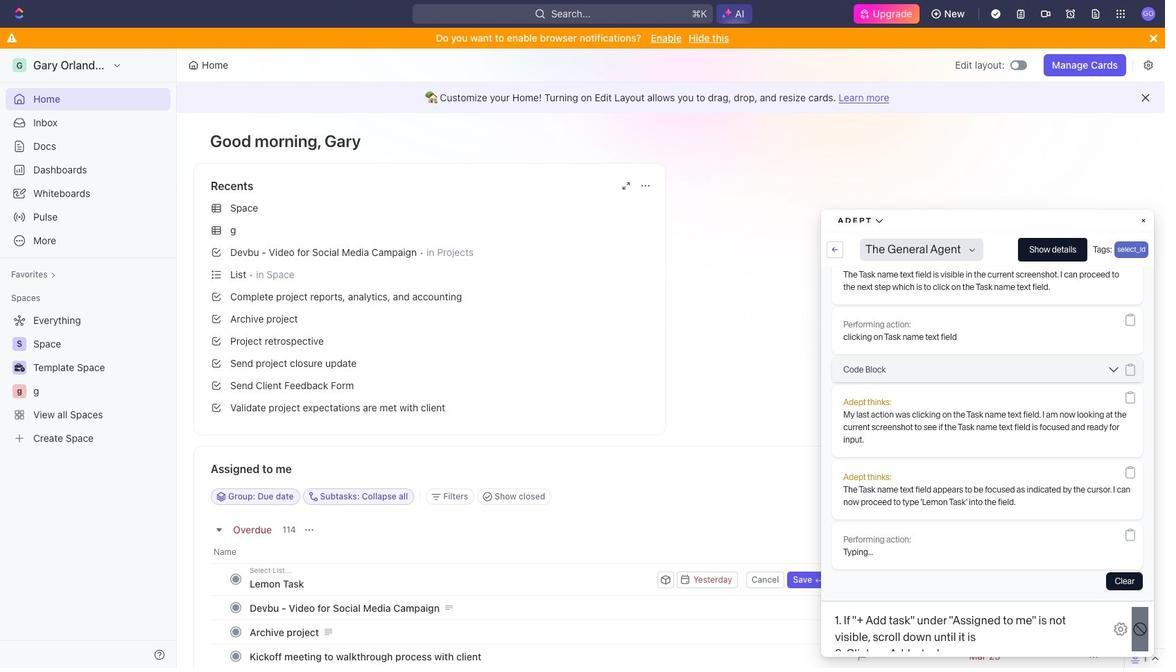 Task type: locate. For each thing, give the bounding box(es) containing it.
Task name or type '/' for commands text field
[[250, 572, 655, 595]]

sidebar navigation
[[0, 49, 180, 668]]

tree inside the sidebar "navigation"
[[6, 309, 171, 450]]

business time image
[[14, 364, 25, 372]]

space, , element
[[12, 337, 26, 351]]

alert
[[177, 83, 1166, 113]]

tree
[[6, 309, 171, 450]]



Task type: vqa. For each thing, say whether or not it's contained in the screenshot.
Favorites "button"
no



Task type: describe. For each thing, give the bounding box(es) containing it.
gary orlando's workspace, , element
[[12, 58, 26, 72]]

g, , element
[[12, 384, 26, 398]]

Search tasks... text field
[[938, 486, 1077, 507]]



